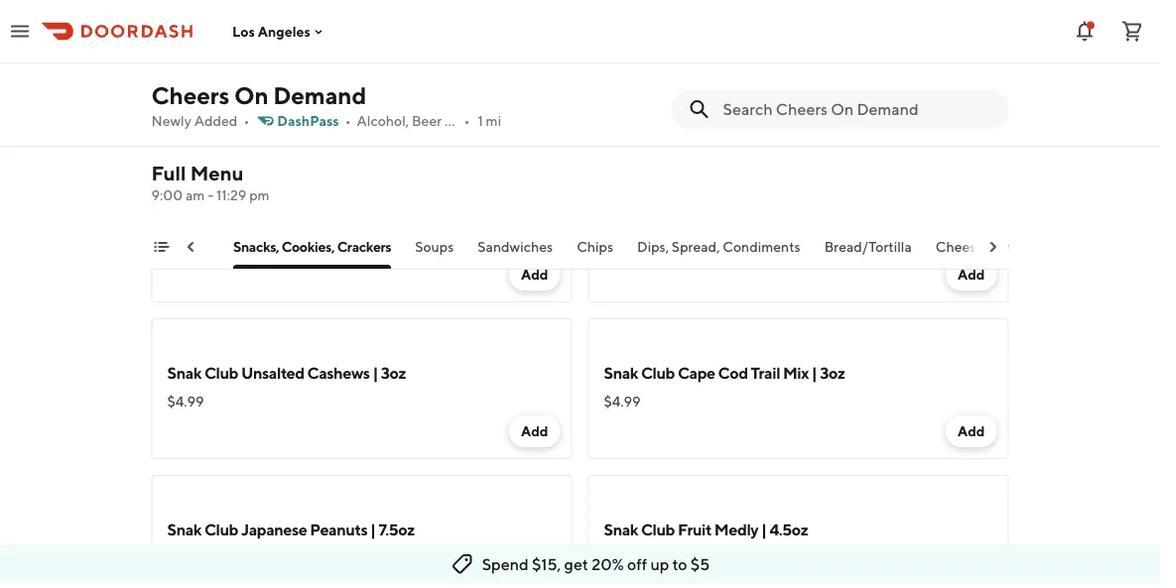 Task type: locate. For each thing, give the bounding box(es) containing it.
club up "up"
[[641, 521, 675, 540]]

unsalted
[[241, 364, 305, 383]]

cheese, butter & milk
[[936, 239, 1073, 255]]

party
[[282, 50, 319, 69]]

bread/tortilla button
[[825, 237, 912, 269]]

3oz
[[364, 207, 389, 226], [381, 364, 406, 383], [820, 364, 845, 383]]

mix
[[367, 50, 393, 69], [783, 364, 809, 383]]

spicy
[[241, 50, 279, 69]]

$4.99 for snak club unsalted cashews | 3oz
[[167, 394, 204, 410]]

peanuts
[[310, 521, 368, 540]]

4.5oz
[[770, 521, 809, 540]]

menu
[[190, 162, 244, 185]]

scroll menu navigation right image
[[985, 239, 1001, 255]]

snak for snak club honey cashews | 3oz
[[167, 207, 202, 226]]

club left yogurt
[[641, 50, 675, 69]]

snak for snak club spicy party snack mix | 6.75oz
[[167, 50, 202, 69]]

1 horizontal spatial •
[[345, 113, 351, 129]]

notification bell image
[[1073, 19, 1097, 43]]

$15,
[[532, 556, 561, 574]]

• down on in the top left of the page
[[244, 113, 249, 129]]

cheers on demand
[[151, 81, 367, 109]]

|
[[396, 50, 401, 69], [843, 50, 849, 69], [356, 207, 361, 226], [373, 364, 378, 383], [812, 364, 818, 383], [370, 521, 376, 540], [762, 521, 767, 540]]

medly
[[715, 521, 759, 540]]

club left cape
[[641, 364, 675, 383]]

snak
[[167, 50, 202, 69], [604, 50, 639, 69], [167, 207, 202, 226], [167, 364, 202, 383], [604, 364, 639, 383], [167, 521, 202, 540], [604, 521, 639, 540]]

club for japanese
[[204, 521, 238, 540]]

crackers
[[337, 239, 391, 255]]

snak for snak club fruit medly | 4.5oz
[[604, 521, 639, 540]]

club for yogurt
[[641, 50, 675, 69]]

cashews right unsalted
[[307, 364, 370, 383]]

cookies,
[[282, 239, 335, 255]]

•
[[244, 113, 249, 129], [345, 113, 351, 129], [464, 113, 470, 129]]

add
[[521, 267, 549, 283], [958, 267, 985, 283], [521, 423, 549, 440], [958, 423, 985, 440]]

3oz for snak club honey cashews | 3oz
[[364, 207, 389, 226]]

snak left cape
[[604, 364, 639, 383]]

off
[[628, 556, 648, 574]]

1 vertical spatial cashews
[[307, 364, 370, 383]]

alcohol, beer bar • 1 mi
[[357, 113, 502, 129]]

open menu image
[[8, 19, 32, 43]]

cheese,
[[936, 239, 988, 255]]

cashews for honey
[[290, 207, 353, 226]]

alcohol,
[[357, 113, 409, 129]]

milk
[[1045, 239, 1073, 255]]

los angeles button
[[232, 23, 327, 39]]

0 horizontal spatial mix
[[367, 50, 393, 69]]

$5
[[691, 556, 710, 574]]

dips, spread, condiments
[[638, 239, 801, 255]]

snak for snak club yogurt coated pretzels | 6oz
[[604, 50, 639, 69]]

&
[[1034, 239, 1043, 255]]

club for fruit
[[641, 521, 675, 540]]

1 vertical spatial mix
[[783, 364, 809, 383]]

spend $15, get 20% off up to $5
[[482, 556, 710, 574]]

snak club fruit medly | 4.5oz
[[604, 521, 809, 540]]

$4.99 for snak club spicy party snack mix | 6.75oz
[[167, 80, 204, 96]]

mix right snack
[[367, 50, 393, 69]]

snak club spicy party snack mix | 6.75oz
[[167, 50, 451, 69]]

$4.99 for snak club honey cashews | 3oz
[[167, 237, 204, 253]]

butter
[[990, 239, 1031, 255]]

get
[[565, 556, 589, 574]]

japanese
[[241, 521, 307, 540]]

snak club cape cod trail mix | 3oz
[[604, 364, 845, 383]]

snak up the cheers
[[167, 50, 202, 69]]

$4.99
[[167, 80, 204, 96], [167, 237, 204, 253], [604, 237, 641, 253], [167, 394, 204, 410], [604, 394, 641, 410], [167, 551, 204, 567], [604, 551, 641, 567]]

$4.99 for snak club fruit medly | 4.5oz
[[604, 551, 641, 567]]

mix for snack
[[367, 50, 393, 69]]

snack
[[322, 50, 364, 69]]

bar
[[445, 113, 466, 129]]

snak down am
[[167, 207, 202, 226]]

snak for snak club japanese peanuts | 7.5oz
[[167, 521, 202, 540]]

up
[[651, 556, 670, 574]]

snak left unsalted
[[167, 364, 202, 383]]

chips
[[577, 239, 614, 255]]

spend
[[482, 556, 529, 574]]

0 vertical spatial cashews
[[290, 207, 353, 226]]

pm
[[249, 187, 270, 204]]

snak left yogurt
[[604, 50, 639, 69]]

club left unsalted
[[204, 364, 238, 383]]

snak club honey cashews | 3oz
[[167, 207, 389, 226]]

club
[[204, 50, 238, 69], [641, 50, 675, 69], [204, 207, 238, 226], [204, 364, 238, 383], [641, 364, 675, 383], [204, 521, 238, 540], [641, 521, 675, 540]]

• left 1
[[464, 113, 470, 129]]

cashews
[[290, 207, 353, 226], [307, 364, 370, 383]]

club left japanese
[[204, 521, 238, 540]]

• left alcohol,
[[345, 113, 351, 129]]

snacks,
[[233, 239, 279, 255]]

club down 11:29
[[204, 207, 238, 226]]

cape
[[678, 364, 716, 383]]

popular items
[[122, 239, 209, 255]]

snak up '20%'
[[604, 521, 639, 540]]

dips, spread, condiments button
[[638, 237, 801, 269]]

snak club yogurt coated pretzels | 6oz
[[604, 50, 877, 69]]

mix right trail
[[783, 364, 809, 383]]

2 horizontal spatial •
[[464, 113, 470, 129]]

1 horizontal spatial mix
[[783, 364, 809, 383]]

spread,
[[672, 239, 720, 255]]

full menu 9:00 am - 11:29 pm
[[151, 162, 270, 204]]

angeles
[[258, 23, 311, 39]]

snacks, cookies, crackers
[[233, 239, 391, 255]]

snak left japanese
[[167, 521, 202, 540]]

9:00
[[151, 187, 183, 204]]

popular
[[122, 239, 172, 255]]

chips button
[[577, 237, 614, 269]]

0 vertical spatial mix
[[367, 50, 393, 69]]

scroll menu navigation left image
[[183, 239, 199, 255]]

cashews up the snacks, cookies, crackers
[[290, 207, 353, 226]]

soups button
[[415, 237, 454, 269]]

add button
[[509, 259, 560, 291], [946, 259, 997, 291], [509, 416, 560, 448], [946, 416, 997, 448]]

club down los
[[204, 50, 238, 69]]

0 horizontal spatial •
[[244, 113, 249, 129]]



Task type: vqa. For each thing, say whether or not it's contained in the screenshot.
Cancel Button
no



Task type: describe. For each thing, give the bounding box(es) containing it.
dashpass •
[[277, 113, 351, 129]]

3 • from the left
[[464, 113, 470, 129]]

to
[[673, 556, 688, 574]]

newly added •
[[151, 113, 249, 129]]

items
[[174, 239, 209, 255]]

cashews for unsalted
[[307, 364, 370, 383]]

bread/tortilla
[[825, 239, 912, 255]]

trail
[[751, 364, 780, 383]]

-
[[208, 187, 214, 204]]

Item Search search field
[[723, 98, 993, 120]]

20%
[[592, 556, 624, 574]]

show menu categories image
[[153, 239, 169, 255]]

7.5oz
[[379, 521, 415, 540]]

mix for trail
[[783, 364, 809, 383]]

los angeles
[[232, 23, 311, 39]]

club for unsalted
[[204, 364, 238, 383]]

club for honey
[[204, 207, 238, 226]]

snak for snak club unsalted cashews | 3oz
[[167, 364, 202, 383]]

sandwiches button
[[478, 237, 553, 269]]

6.75oz
[[404, 50, 451, 69]]

$4.99 for snak club cape cod trail mix | 3oz
[[604, 394, 641, 410]]

condiments
[[723, 239, 801, 255]]

$4.99 for snak club japanese peanuts | 7.5oz
[[167, 551, 204, 567]]

on
[[234, 81, 269, 109]]

los
[[232, 23, 255, 39]]

1 • from the left
[[244, 113, 249, 129]]

dips,
[[638, 239, 669, 255]]

sandwiches
[[478, 239, 553, 255]]

snak club japanese peanuts | 7.5oz
[[167, 521, 415, 540]]

cod
[[718, 364, 748, 383]]

1
[[478, 113, 483, 129]]

newly
[[151, 113, 192, 129]]

3oz for snak club unsalted cashews | 3oz
[[381, 364, 406, 383]]

am
[[186, 187, 205, 204]]

dashpass
[[277, 113, 339, 129]]

0 items, open order cart image
[[1121, 19, 1145, 43]]

beer
[[412, 113, 442, 129]]

yogurt
[[678, 50, 725, 69]]

full
[[151, 162, 186, 185]]

2 • from the left
[[345, 113, 351, 129]]

coated
[[728, 50, 780, 69]]

cheese, butter & milk button
[[936, 237, 1073, 269]]

mi
[[486, 113, 502, 129]]

pretzels
[[783, 50, 840, 69]]

fruit
[[678, 521, 712, 540]]

6oz
[[852, 50, 877, 69]]

club for spicy
[[204, 50, 238, 69]]

popular items button
[[122, 237, 209, 269]]

club for cape
[[641, 364, 675, 383]]

cheers
[[151, 81, 230, 109]]

snak club unsalted cashews | 3oz
[[167, 364, 406, 383]]

soups
[[415, 239, 454, 255]]

demand
[[273, 81, 367, 109]]

snak for snak club cape cod trail mix | 3oz
[[604, 364, 639, 383]]

11:29
[[216, 187, 247, 204]]

honey
[[241, 207, 287, 226]]

added
[[194, 113, 238, 129]]



